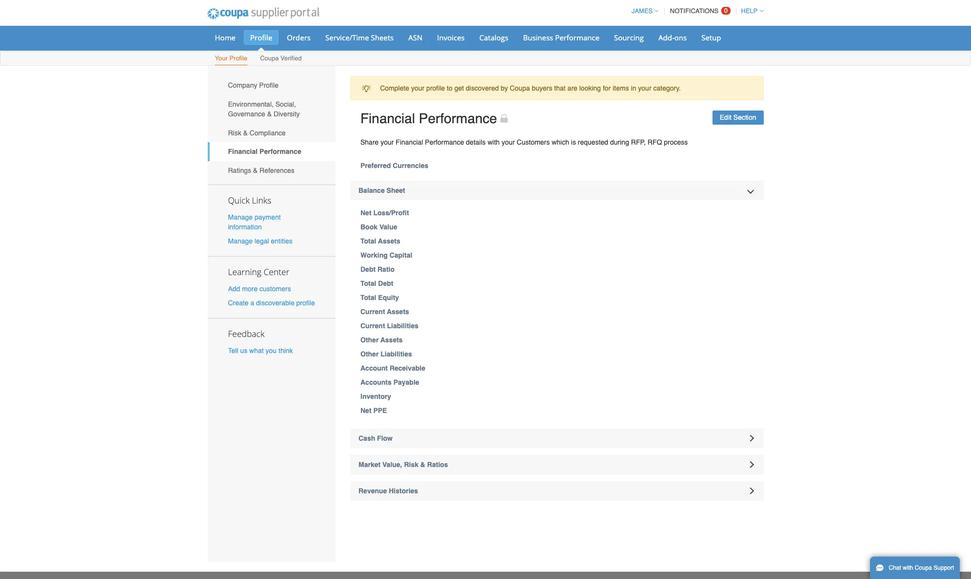 Task type: vqa. For each thing, say whether or not it's contained in the screenshot.
Admin Admin
no



Task type: locate. For each thing, give the bounding box(es) containing it.
0 vertical spatial other
[[360, 337, 379, 344]]

financial up "ratings"
[[228, 148, 258, 156]]

2 other from the top
[[360, 351, 379, 359]]

company profile link
[[208, 76, 336, 95]]

add-ons link
[[652, 30, 693, 45]]

revenue
[[359, 488, 387, 495]]

assets for current assets
[[387, 308, 409, 316]]

1 vertical spatial profile
[[229, 55, 247, 62]]

net
[[360, 209, 371, 217], [360, 407, 371, 415]]

total
[[360, 238, 376, 245], [360, 280, 376, 288], [360, 294, 376, 302]]

compliance
[[250, 129, 286, 137]]

your profile
[[215, 55, 247, 62]]

2 vertical spatial coupa
[[915, 565, 932, 572]]

balance sheet button
[[350, 181, 764, 200]]

0 vertical spatial coupa
[[260, 55, 279, 62]]

your
[[411, 84, 424, 92], [638, 84, 651, 92], [381, 139, 394, 146], [502, 139, 515, 146]]

complete your profile to get discovered by coupa buyers that are looking for items in your category. alert
[[350, 76, 764, 101]]

capital
[[390, 252, 412, 259]]

debt down working
[[360, 266, 376, 274]]

0 vertical spatial current
[[360, 308, 385, 316]]

chat with coupa support button
[[870, 558, 960, 580]]

tell us what you think button
[[228, 346, 293, 356]]

orders
[[287, 33, 311, 42]]

profile inside alert
[[426, 84, 445, 92]]

0 vertical spatial liabilities
[[387, 322, 419, 330]]

assets down current liabilities
[[380, 337, 403, 344]]

profile
[[426, 84, 445, 92], [296, 300, 315, 307]]

environmental,
[[228, 100, 274, 108]]

value,
[[382, 461, 402, 469]]

current for current liabilities
[[360, 322, 385, 330]]

financial performance down to
[[360, 111, 497, 127]]

manage payment information
[[228, 213, 281, 231]]

manage up 'information'
[[228, 213, 253, 221]]

manage inside manage payment information
[[228, 213, 253, 221]]

0 vertical spatial financial
[[360, 111, 415, 127]]

edit section link
[[713, 111, 764, 125]]

total down total debt
[[360, 294, 376, 302]]

1 vertical spatial coupa
[[510, 84, 530, 92]]

2 total from the top
[[360, 280, 376, 288]]

customers
[[517, 139, 550, 146]]

home
[[215, 33, 236, 42]]

& left ratios
[[420, 461, 425, 469]]

profile right your
[[229, 55, 247, 62]]

liabilities up account receivable
[[381, 351, 412, 359]]

market
[[359, 461, 381, 469]]

help link
[[737, 7, 764, 15]]

1 net from the top
[[360, 209, 371, 217]]

revenue histories
[[359, 488, 418, 495]]

coupa left 'verified'
[[260, 55, 279, 62]]

notifications
[[670, 7, 719, 15]]

1 vertical spatial current
[[360, 322, 385, 330]]

share
[[360, 139, 379, 146]]

manage down 'information'
[[228, 238, 253, 245]]

1 vertical spatial liabilities
[[381, 351, 412, 359]]

0 horizontal spatial risk
[[228, 129, 241, 137]]

sheets
[[371, 33, 394, 42]]

create
[[228, 300, 249, 307]]

tell
[[228, 347, 238, 355]]

environmental, social, governance & diversity link
[[208, 95, 336, 124]]

1 vertical spatial assets
[[387, 308, 409, 316]]

0 vertical spatial financial performance
[[360, 111, 497, 127]]

with inside button
[[903, 565, 913, 572]]

business
[[523, 33, 553, 42]]

performance up "references"
[[260, 148, 301, 156]]

1 vertical spatial risk
[[404, 461, 418, 469]]

2 vertical spatial profile
[[259, 82, 279, 89]]

1 horizontal spatial profile
[[426, 84, 445, 92]]

get
[[454, 84, 464, 92]]

company
[[228, 82, 257, 89]]

current up other assets
[[360, 322, 385, 330]]

1 vertical spatial debt
[[378, 280, 393, 288]]

working capital
[[360, 252, 412, 259]]

other assets
[[360, 337, 403, 344]]

2 vertical spatial assets
[[380, 337, 403, 344]]

2 manage from the top
[[228, 238, 253, 245]]

think
[[279, 347, 293, 355]]

coupa left support
[[915, 565, 932, 572]]

profile left to
[[426, 84, 445, 92]]

1 total from the top
[[360, 238, 376, 245]]

0 horizontal spatial with
[[488, 139, 500, 146]]

financial up the currencies
[[396, 139, 423, 146]]

that
[[554, 84, 566, 92]]

2 current from the top
[[360, 322, 385, 330]]

debt down ratio
[[378, 280, 393, 288]]

you
[[266, 347, 277, 355]]

other up other liabilities
[[360, 337, 379, 344]]

total equity
[[360, 294, 399, 302]]

1 vertical spatial profile
[[296, 300, 315, 307]]

1 vertical spatial with
[[903, 565, 913, 572]]

net up book at the top left
[[360, 209, 371, 217]]

0 horizontal spatial profile
[[296, 300, 315, 307]]

account receivable
[[360, 365, 425, 373]]

with right details
[[488, 139, 500, 146]]

cash flow heading
[[350, 429, 764, 448]]

with right chat
[[903, 565, 913, 572]]

other
[[360, 337, 379, 344], [360, 351, 379, 359]]

& left diversity
[[267, 110, 272, 118]]

0 vertical spatial manage
[[228, 213, 253, 221]]

1 horizontal spatial coupa
[[510, 84, 530, 92]]

0 vertical spatial assets
[[378, 238, 400, 245]]

center
[[264, 266, 290, 278]]

create a discoverable profile
[[228, 300, 315, 307]]

coupa right by
[[510, 84, 530, 92]]

book
[[360, 223, 378, 231]]

financial up share
[[360, 111, 415, 127]]

setup link
[[695, 30, 727, 45]]

verified
[[280, 55, 302, 62]]

0 horizontal spatial debt
[[360, 266, 376, 274]]

0 vertical spatial profile
[[426, 84, 445, 92]]

1 vertical spatial other
[[360, 351, 379, 359]]

2 horizontal spatial coupa
[[915, 565, 932, 572]]

net for net ppe
[[360, 407, 371, 415]]

setup
[[701, 33, 721, 42]]

total debt
[[360, 280, 393, 288]]

home link
[[209, 30, 242, 45]]

1 other from the top
[[360, 337, 379, 344]]

1 vertical spatial total
[[360, 280, 376, 288]]

net left the ppe
[[360, 407, 371, 415]]

1 vertical spatial financial performance
[[228, 148, 301, 156]]

ratings & references
[[228, 167, 294, 175]]

histories
[[389, 488, 418, 495]]

profile up environmental, social, governance & diversity link
[[259, 82, 279, 89]]

1 current from the top
[[360, 308, 385, 316]]

debt ratio
[[360, 266, 395, 274]]

discovered
[[466, 84, 499, 92]]

current down total equity
[[360, 308, 385, 316]]

profile down the coupa supplier portal image at left top
[[250, 33, 272, 42]]

profile for your profile
[[229, 55, 247, 62]]

& inside dropdown button
[[420, 461, 425, 469]]

risk down governance
[[228, 129, 241, 137]]

1 vertical spatial net
[[360, 407, 371, 415]]

feedback
[[228, 328, 265, 340]]

market value, risk & ratios
[[359, 461, 448, 469]]

ons
[[674, 33, 687, 42]]

current liabilities
[[360, 322, 419, 330]]

net for net loss/profit
[[360, 209, 371, 217]]

1 horizontal spatial risk
[[404, 461, 418, 469]]

1 horizontal spatial financial performance
[[360, 111, 497, 127]]

cash flow button
[[350, 429, 764, 448]]

3 total from the top
[[360, 294, 376, 302]]

other up account
[[360, 351, 379, 359]]

financial performance down compliance
[[228, 148, 301, 156]]

assets
[[378, 238, 400, 245], [387, 308, 409, 316], [380, 337, 403, 344]]

1 vertical spatial financial
[[396, 139, 423, 146]]

business performance
[[523, 33, 599, 42]]

assets down value
[[378, 238, 400, 245]]

0 vertical spatial net
[[360, 209, 371, 217]]

financial performance link
[[208, 142, 336, 161]]

add-ons
[[658, 33, 687, 42]]

balance sheet heading
[[350, 181, 764, 200]]

profile right discoverable
[[296, 300, 315, 307]]

2 net from the top
[[360, 407, 371, 415]]

total down debt ratio
[[360, 280, 376, 288]]

liabilities down current assets
[[387, 322, 419, 330]]

orders link
[[281, 30, 317, 45]]

other for other assets
[[360, 337, 379, 344]]

total down book at the top left
[[360, 238, 376, 245]]

risk right value,
[[404, 461, 418, 469]]

is
[[571, 139, 576, 146]]

1 manage from the top
[[228, 213, 253, 221]]

buyers
[[532, 84, 552, 92]]

2 vertical spatial total
[[360, 294, 376, 302]]

1 vertical spatial manage
[[228, 238, 253, 245]]

0 vertical spatial with
[[488, 139, 500, 146]]

add more customers
[[228, 285, 291, 293]]

navigation
[[627, 1, 764, 20]]

debt
[[360, 266, 376, 274], [378, 280, 393, 288]]

add
[[228, 285, 240, 293]]

manage payment information link
[[228, 213, 281, 231]]

1 horizontal spatial with
[[903, 565, 913, 572]]

0 vertical spatial total
[[360, 238, 376, 245]]

assets up current liabilities
[[387, 308, 409, 316]]



Task type: describe. For each thing, give the bounding box(es) containing it.
environmental, social, governance & diversity
[[228, 100, 300, 118]]

rfp,
[[631, 139, 646, 146]]

your right share
[[381, 139, 394, 146]]

net loss/profit
[[360, 209, 409, 217]]

total for total debt
[[360, 280, 376, 288]]

accounts payable
[[360, 379, 419, 387]]

assets for total assets
[[378, 238, 400, 245]]

0 horizontal spatial coupa
[[260, 55, 279, 62]]

liabilities for other liabilities
[[381, 351, 412, 359]]

coupa supplier portal image
[[200, 1, 326, 26]]

coupa verified
[[260, 55, 302, 62]]

governance
[[228, 110, 265, 118]]

ppe
[[373, 407, 387, 415]]

risk inside dropdown button
[[404, 461, 418, 469]]

complete
[[380, 84, 409, 92]]

more
[[242, 285, 258, 293]]

your right "complete"
[[411, 84, 424, 92]]

0
[[724, 7, 728, 14]]

manage for manage legal entities
[[228, 238, 253, 245]]

0 vertical spatial debt
[[360, 266, 376, 274]]

current for current assets
[[360, 308, 385, 316]]

create a discoverable profile link
[[228, 300, 315, 307]]

legal
[[255, 238, 269, 245]]

current assets
[[360, 308, 409, 316]]

& down governance
[[243, 129, 248, 137]]

company profile
[[228, 82, 279, 89]]

james link
[[627, 7, 659, 15]]

invoices link
[[431, 30, 471, 45]]

coupa verified link
[[260, 53, 302, 65]]

details
[[466, 139, 486, 146]]

items
[[613, 84, 629, 92]]

your right the in
[[638, 84, 651, 92]]

information
[[228, 223, 262, 231]]

section
[[733, 114, 756, 122]]

other liabilities
[[360, 351, 412, 359]]

discoverable
[[256, 300, 294, 307]]

your profile link
[[214, 53, 248, 65]]

performance right business
[[555, 33, 599, 42]]

help
[[741, 7, 758, 15]]

ratios
[[427, 461, 448, 469]]

ratings
[[228, 167, 251, 175]]

risk & compliance link
[[208, 124, 336, 142]]

net ppe
[[360, 407, 387, 415]]

in
[[631, 84, 636, 92]]

total for total assets
[[360, 238, 376, 245]]

edit section
[[720, 114, 756, 122]]

asn link
[[402, 30, 429, 45]]

revenue histories heading
[[350, 482, 764, 501]]

to
[[447, 84, 453, 92]]

market value, risk & ratios heading
[[350, 455, 764, 475]]

a
[[250, 300, 254, 307]]

ratings & references link
[[208, 161, 336, 180]]

payment
[[255, 213, 281, 221]]

notifications 0
[[670, 7, 728, 15]]

performance up details
[[419, 111, 497, 127]]

account
[[360, 365, 388, 373]]

social,
[[275, 100, 296, 108]]

chat
[[889, 565, 901, 572]]

process
[[664, 139, 688, 146]]

total assets
[[360, 238, 400, 245]]

manage for manage payment information
[[228, 213, 253, 221]]

manage legal entities link
[[228, 238, 293, 245]]

business performance link
[[517, 30, 606, 45]]

working
[[360, 252, 388, 259]]

equity
[[378, 294, 399, 302]]

references
[[260, 167, 294, 175]]

manage legal entities
[[228, 238, 293, 245]]

& inside environmental, social, governance & diversity
[[267, 110, 272, 118]]

james
[[632, 7, 653, 15]]

profile for company profile
[[259, 82, 279, 89]]

cash flow
[[359, 435, 393, 443]]

quick
[[228, 194, 250, 206]]

asn
[[408, 33, 423, 42]]

complete your profile to get discovered by coupa buyers that are looking for items in your category.
[[380, 84, 681, 92]]

sourcing link
[[608, 30, 650, 45]]

liabilities for current liabilities
[[387, 322, 419, 330]]

your left customers
[[502, 139, 515, 146]]

service/time
[[325, 33, 369, 42]]

revenue histories button
[[350, 482, 764, 501]]

service/time sheets
[[325, 33, 394, 42]]

coupa inside button
[[915, 565, 932, 572]]

2 vertical spatial financial
[[228, 148, 258, 156]]

are
[[568, 84, 577, 92]]

service/time sheets link
[[319, 30, 400, 45]]

learning center
[[228, 266, 290, 278]]

coupa inside alert
[[510, 84, 530, 92]]

navigation containing notifications 0
[[627, 1, 764, 20]]

& right "ratings"
[[253, 167, 258, 175]]

chat with coupa support
[[889, 565, 954, 572]]

value
[[379, 223, 397, 231]]

preferred
[[360, 162, 391, 170]]

your
[[215, 55, 228, 62]]

currencies
[[393, 162, 428, 170]]

payable
[[393, 379, 419, 387]]

cash
[[359, 435, 375, 443]]

diversity
[[274, 110, 300, 118]]

0 vertical spatial risk
[[228, 129, 241, 137]]

assets for other assets
[[380, 337, 403, 344]]

performance left details
[[425, 139, 464, 146]]

risk & compliance
[[228, 129, 286, 137]]

which
[[552, 139, 569, 146]]

requested
[[578, 139, 608, 146]]

other for other liabilities
[[360, 351, 379, 359]]

loss/profit
[[373, 209, 409, 217]]

entities
[[271, 238, 293, 245]]

invoices
[[437, 33, 465, 42]]

sheet
[[387, 187, 405, 195]]

0 vertical spatial profile
[[250, 33, 272, 42]]

total for total equity
[[360, 294, 376, 302]]

0 horizontal spatial financial performance
[[228, 148, 301, 156]]

support
[[934, 565, 954, 572]]

catalogs link
[[473, 30, 515, 45]]

book value
[[360, 223, 397, 231]]

receivable
[[390, 365, 425, 373]]

1 horizontal spatial debt
[[378, 280, 393, 288]]



